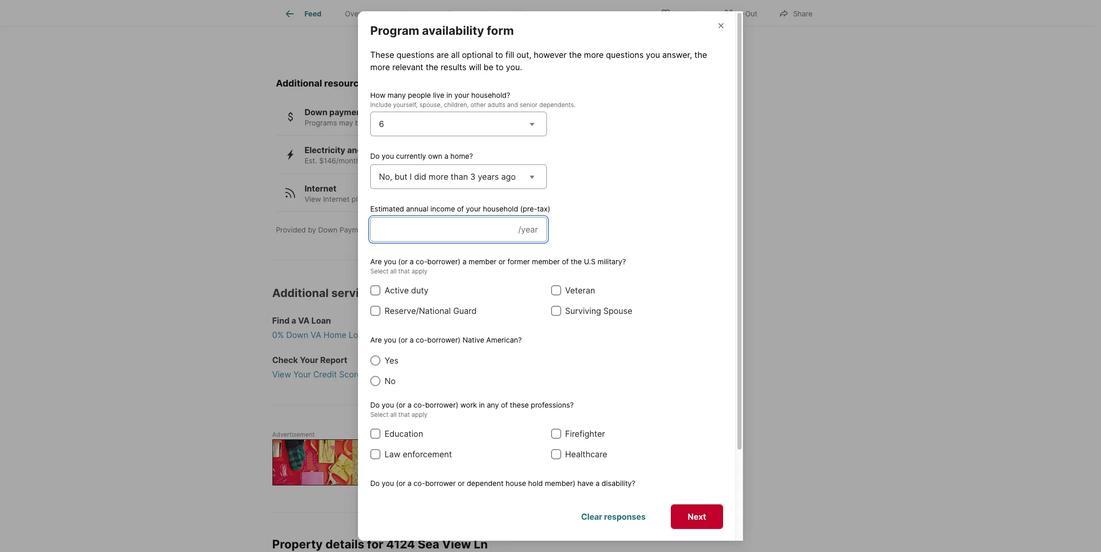 Task type: vqa. For each thing, say whether or not it's contained in the screenshot.
land
no



Task type: locate. For each thing, give the bounding box(es) containing it.
apply
[[412, 267, 428, 275], [412, 411, 428, 418]]

0 horizontal spatial for
[[367, 538, 384, 552]]

duty
[[411, 285, 429, 295]]

1 vertical spatial that
[[398, 411, 410, 418]]

be inside these questions are all optional to fill out, however the more questions you answer, the more relevant the results will be to you.
[[484, 62, 494, 72]]

1 horizontal spatial property
[[401, 9, 431, 18]]

1 vertical spatial be
[[355, 118, 364, 127]]

and up $146/month,
[[347, 145, 362, 155]]

1 vertical spatial apply
[[412, 411, 428, 418]]

select inside do you (or a co-borrower) work in any of these professions? select all that apply
[[370, 411, 389, 418]]

1 vertical spatial select
[[370, 411, 389, 418]]

down
[[305, 107, 328, 117], [318, 226, 338, 234], [286, 330, 308, 340]]

many
[[388, 90, 406, 99]]

share
[[793, 9, 813, 18]]

may
[[339, 118, 353, 127]]

None text field
[[379, 223, 510, 235]]

be right may
[[355, 118, 364, 127]]

1 are from the top
[[370, 257, 382, 266]]

and right adults
[[507, 101, 518, 108]]

are you (or a co-borrower) native american?
[[370, 335, 522, 344]]

details
[[433, 9, 457, 18], [326, 538, 365, 552]]

0 horizontal spatial be
[[355, 118, 364, 127]]

optional
[[462, 49, 493, 60]]

1 horizontal spatial in
[[479, 400, 485, 409]]

estimated
[[370, 204, 404, 213]]

Education checkbox
[[370, 429, 381, 439]]

2 vertical spatial borrower)
[[425, 400, 459, 409]]

clear
[[581, 512, 603, 522]]

you for do you (or a co-borrower or dependent house hold member) have a disability?
[[382, 479, 394, 488]]

property for property details
[[401, 9, 431, 18]]

be
[[484, 62, 494, 72], [355, 118, 364, 127]]

annual
[[406, 204, 429, 213]]

0 vertical spatial va
[[298, 316, 310, 326]]

are up yes radio
[[370, 335, 382, 344]]

to left fill
[[495, 49, 503, 60]]

you down law
[[382, 479, 394, 488]]

3 do from the top
[[370, 479, 380, 488]]

0 vertical spatial in
[[447, 90, 453, 99]]

apply inside "are you (or a co-borrower) a member or former member of the u.s military? select all that apply"
[[412, 267, 428, 275]]

select up active duty checkbox on the bottom of the page
[[370, 267, 389, 275]]

of left u.s
[[562, 257, 569, 266]]

(or inside "are you (or a co-borrower) a member or former member of the u.s military? select all that apply"
[[398, 257, 408, 266]]

0 vertical spatial all
[[451, 49, 460, 60]]

native
[[463, 335, 484, 344]]

0 vertical spatial view
[[305, 195, 321, 203]]

2 are from the top
[[370, 335, 382, 344]]

your down check
[[294, 370, 311, 380]]

are up active duty checkbox on the bottom of the page
[[370, 257, 382, 266]]

2 do from the top
[[370, 400, 380, 409]]

get
[[377, 330, 390, 340]]

save
[[364, 156, 380, 165]]

any
[[487, 400, 499, 409]]

program
[[370, 23, 419, 38]]

you inside do you (or a co-borrower) work in any of these professions? select all that apply
[[382, 400, 394, 409]]

questions
[[397, 49, 434, 60], [606, 49, 644, 60]]

(or for are you (or a co-borrower) a member or former member of the u.s military? select all that apply
[[398, 257, 408, 266]]

1 horizontal spatial questions
[[606, 49, 644, 60]]

0 vertical spatial apply
[[412, 267, 428, 275]]

own
[[428, 151, 443, 160]]

none text field inside program availability form 'dialog'
[[379, 223, 510, 235]]

that up active duty on the left bottom of the page
[[398, 267, 410, 275]]

0 vertical spatial more
[[584, 49, 604, 60]]

all up "education"
[[390, 411, 397, 418]]

2 select from the top
[[370, 411, 389, 418]]

1 questions from the left
[[397, 49, 434, 60]]

select up the education checkbox
[[370, 411, 389, 418]]

and inside how many people live in your household? include yourself, spouse, children, other adults and senior dependents.
[[507, 101, 518, 108]]

select
[[370, 267, 389, 275], [370, 411, 389, 418]]

0 horizontal spatial or
[[458, 479, 465, 488]]

report
[[320, 355, 348, 365]]

est.
[[305, 156, 317, 165]]

member
[[469, 257, 497, 266], [532, 257, 560, 266]]

you inside "are you (or a co-borrower) a member or former member of the u.s military? select all that apply"
[[384, 257, 396, 266]]

Yes radio
[[370, 499, 381, 509]]

you.
[[506, 62, 522, 72]]

average
[[504, 38, 531, 46]]

or right borrower
[[458, 479, 465, 488]]

all up results
[[451, 49, 460, 60]]

surviving spouse
[[565, 306, 633, 316]]

1 vertical spatial view
[[272, 370, 291, 380]]

of down this
[[457, 204, 464, 213]]

1 horizontal spatial more
[[429, 171, 449, 182]]

apply inside do you (or a co-borrower) work in any of these professions? select all that apply
[[412, 411, 428, 418]]

reserve/national
[[385, 306, 451, 316]]

Firefighter checkbox
[[551, 429, 561, 439]]

additional up find
[[272, 287, 329, 300]]

assistance
[[367, 107, 410, 117]]

0 vertical spatial your
[[300, 355, 318, 365]]

0 vertical spatial be
[[484, 62, 494, 72]]

and up estimated
[[372, 195, 385, 203]]

form
[[487, 23, 514, 38]]

lightbulb icon element
[[475, 29, 504, 55]]

household
[[483, 204, 518, 213]]

No radio
[[370, 376, 381, 386]]

apply up "education"
[[412, 411, 428, 418]]

additional for additional services
[[272, 287, 329, 300]]

borrower)
[[427, 257, 461, 266], [427, 335, 461, 344], [425, 400, 459, 409]]

Reserve/National Guard checkbox
[[370, 306, 381, 316]]

solar up save
[[364, 145, 384, 155]]

co- inside do you (or a co-borrower) work in any of these professions? select all that apply
[[414, 400, 425, 409]]

1 vertical spatial all
[[390, 267, 397, 275]]

co- for a
[[416, 257, 427, 266]]

0 horizontal spatial more
[[370, 62, 390, 72]]

guard
[[453, 306, 477, 316]]

borrower) up 'duty' at the bottom of the page
[[427, 257, 461, 266]]

0 vertical spatial solar
[[364, 145, 384, 155]]

property details tab
[[389, 2, 468, 26]]

ad region
[[272, 440, 645, 486]]

1 vertical spatial additional
[[272, 287, 329, 300]]

details for property details
[[433, 9, 457, 18]]

1 vertical spatial or
[[458, 479, 465, 488]]

lightbulb icon image
[[475, 29, 496, 49]]

do up yes option at the bottom of the page
[[370, 479, 380, 488]]

quote
[[393, 330, 416, 340]]

feed link
[[284, 8, 322, 20]]

internet down est.
[[305, 183, 337, 194]]

0 horizontal spatial member
[[469, 257, 497, 266]]

estimated annual income of your household (pre-tax)
[[370, 204, 551, 213]]

questions up relevant
[[397, 49, 434, 60]]

apply up 'duty' at the bottom of the page
[[412, 267, 428, 275]]

borrower) for active duty
[[427, 257, 461, 266]]

electricity and solar est. $146/month, save                  $146 with rooftop solar
[[305, 145, 461, 165]]

x-
[[738, 9, 746, 18]]

a up "education"
[[408, 400, 412, 409]]

member right former
[[532, 257, 560, 266]]

services
[[331, 287, 379, 300]]

do for do you (or a co-borrower) work in any of these professions? select all that apply
[[370, 400, 380, 409]]

a down "law enforcement"
[[408, 479, 412, 488]]

(or up "education"
[[396, 400, 406, 409]]

more down rooftop
[[429, 171, 449, 182]]

0 vertical spatial additional
[[276, 78, 322, 89]]

0 vertical spatial down
[[305, 107, 328, 117]]

0 horizontal spatial property
[[272, 538, 323, 552]]

2 vertical spatial do
[[370, 479, 380, 488]]

1 vertical spatial in
[[479, 400, 485, 409]]

schools tab
[[551, 2, 601, 26]]

a right have in the right of the page
[[596, 479, 600, 488]]

your down this
[[466, 204, 481, 213]]

of left $350
[[533, 38, 540, 46]]

you up yes
[[384, 335, 396, 344]]

do down no radio
[[370, 400, 380, 409]]

tax
[[503, 9, 514, 18]]

member down allconnect
[[469, 257, 497, 266]]

or left former
[[499, 257, 506, 266]]

0 horizontal spatial solar
[[364, 145, 384, 155]]

that inside "are you (or a co-borrower) a member or former member of the u.s military? select all that apply"
[[398, 267, 410, 275]]

2 vertical spatial down
[[286, 330, 308, 340]]

you inside these questions are all optional to fill out, however the more questions you answer, the more relevant the results will be to you.
[[646, 49, 660, 60]]

co- for work
[[414, 400, 425, 409]]

are for are you (or a co-borrower) native american?
[[370, 335, 382, 344]]

all up active
[[390, 267, 397, 275]]

you
[[646, 49, 660, 60], [382, 151, 394, 160], [384, 257, 396, 266], [384, 335, 396, 344], [382, 400, 394, 409], [382, 479, 394, 488]]

all inside these questions are all optional to fill out, however the more questions you answer, the more relevant the results will be to you.
[[451, 49, 460, 60]]

more down year.
[[584, 49, 604, 60]]

insurance
[[504, 46, 539, 55]]

1 vertical spatial are
[[370, 335, 382, 344]]

the left u.s
[[571, 257, 582, 266]]

all inside "are you (or a co-borrower) a member or former member of the u.s military? select all that apply"
[[390, 267, 397, 275]]

$146/month,
[[319, 156, 362, 165]]

solar
[[364, 145, 384, 155], [445, 156, 461, 165]]

no,
[[379, 171, 392, 182]]

0 horizontal spatial questions
[[397, 49, 434, 60]]

the inside "are you (or a co-borrower) a member or former member of the u.s military? select all that apply"
[[571, 257, 582, 266]]

history
[[516, 9, 539, 18]]

for down no option
[[367, 538, 384, 552]]

you for do you (or a co-borrower) work in any of these professions? select all that apply
[[382, 400, 394, 409]]

1 horizontal spatial member
[[532, 257, 560, 266]]

that up "education"
[[398, 411, 410, 418]]

0 vertical spatial your
[[455, 90, 469, 99]]

you down the no
[[382, 400, 394, 409]]

however
[[534, 49, 567, 60]]

all inside do you (or a co-borrower) work in any of these professions? select all that apply
[[390, 411, 397, 418]]

(or inside do you (or a co-borrower) work in any of these professions? select all that apply
[[396, 400, 406, 409]]

borrower) left native
[[427, 335, 461, 344]]

saved
[[562, 29, 582, 37]]

1 vertical spatial property
[[272, 538, 323, 552]]

favorite button
[[652, 2, 711, 23]]

1 vertical spatial do
[[370, 400, 380, 409]]

view up 'by'
[[305, 195, 321, 203]]

select inside "are you (or a co-borrower) a member or former member of the u.s military? select all that apply"
[[370, 267, 389, 275]]

you for are you (or a co-borrower) native american?
[[384, 335, 396, 344]]

of
[[533, 38, 540, 46], [457, 204, 464, 213], [562, 257, 569, 266], [501, 400, 508, 409]]

borrower) left work
[[425, 400, 459, 409]]

your up credit
[[300, 355, 318, 365]]

co- inside "are you (or a co-borrower) a member or former member of the u.s military? select all that apply"
[[416, 257, 427, 266]]

0 horizontal spatial in
[[447, 90, 453, 99]]

0 vertical spatial or
[[499, 257, 506, 266]]

co- down reserve/national
[[416, 335, 427, 344]]

a right get
[[410, 335, 414, 344]]

borrower) inside "are you (or a co-borrower) a member or former member of the u.s military? select all that apply"
[[427, 257, 461, 266]]

co- up "education"
[[414, 400, 425, 409]]

0 vertical spatial property
[[401, 9, 431, 18]]

2 vertical spatial view
[[442, 538, 471, 552]]

0 vertical spatial that
[[398, 267, 410, 275]]

down inside down payment assistance programs may be available.
[[305, 107, 328, 117]]

co- for native
[[416, 335, 427, 344]]

(or up active duty on the left bottom of the page
[[398, 257, 408, 266]]

find
[[272, 316, 290, 326]]

plans
[[352, 195, 370, 203]]

co- down "law enforcement"
[[414, 479, 425, 488]]

and inside electricity and solar est. $146/month, save                  $146 with rooftop solar
[[347, 145, 362, 155]]

are inside "are you (or a co-borrower) a member or former member of the u.s military? select all that apply"
[[370, 257, 382, 266]]

1 member from the left
[[469, 257, 497, 266]]

customers
[[585, 29, 620, 37]]

solar up no, but i did more than 3 years ago
[[445, 156, 461, 165]]

responses
[[604, 512, 646, 522]]

healthcare
[[565, 449, 608, 459]]

you up active
[[384, 257, 396, 266]]

0 horizontal spatial details
[[326, 538, 365, 552]]

more down these
[[370, 62, 390, 72]]

(or right get
[[398, 335, 408, 344]]

and inside internet view internet plans and providers available for this home
[[372, 195, 385, 203]]

details for property details for 4124 sea view ln
[[326, 538, 365, 552]]

1 vertical spatial details
[[326, 538, 365, 552]]

details inside tab
[[433, 9, 457, 18]]

1 select from the top
[[370, 267, 389, 275]]

other
[[471, 101, 486, 108]]

2 vertical spatial all
[[390, 411, 397, 418]]

0 horizontal spatial view
[[272, 370, 291, 380]]

va down loan
[[311, 330, 321, 340]]

do left $146
[[370, 151, 380, 160]]

1 horizontal spatial solar
[[445, 156, 461, 165]]

1 vertical spatial your
[[466, 204, 481, 213]]

you left answer,
[[646, 49, 660, 60]]

to left you.
[[496, 62, 504, 72]]

0 vertical spatial borrower)
[[427, 257, 461, 266]]

1 that from the top
[[398, 267, 410, 275]]

do inside do you (or a co-borrower) work in any of these professions? select all that apply
[[370, 400, 380, 409]]

1 horizontal spatial view
[[305, 195, 321, 203]]

a right find
[[292, 316, 296, 326]]

law
[[385, 449, 401, 459]]

0 vertical spatial do
[[370, 151, 380, 160]]

fill
[[506, 49, 514, 60]]

be right 'will'
[[484, 62, 494, 72]]

1 horizontal spatial details
[[433, 9, 457, 18]]

co- up 'duty' at the bottom of the page
[[416, 257, 427, 266]]

you right save
[[382, 151, 394, 160]]

(or down law
[[396, 479, 406, 488]]

co-
[[416, 257, 427, 266], [416, 335, 427, 344], [414, 400, 425, 409], [414, 479, 425, 488]]

score
[[339, 370, 362, 380]]

1 do from the top
[[370, 151, 380, 160]]

i
[[410, 171, 412, 182]]

advertisement
[[272, 431, 315, 439]]

down up programs
[[305, 107, 328, 117]]

of right any
[[501, 400, 508, 409]]

your up the children,
[[455, 90, 469, 99]]

per
[[562, 38, 573, 46]]

down right 0%
[[286, 330, 308, 340]]

tooltip
[[463, 0, 836, 68]]

1 horizontal spatial or
[[499, 257, 506, 266]]

2 that from the top
[[398, 411, 410, 418]]

0 vertical spatial are
[[370, 257, 382, 266]]

0%
[[272, 330, 284, 340]]

1 vertical spatial internet
[[323, 195, 350, 203]]

tooltip containing policygenius has saved customers an average of $350 per year.
[[463, 0, 836, 68]]

the down are
[[426, 62, 439, 72]]

2 vertical spatial more
[[429, 171, 449, 182]]

2 questions from the left
[[606, 49, 644, 60]]

home?
[[451, 151, 473, 160]]

0 vertical spatial select
[[370, 267, 389, 275]]

tax)
[[537, 204, 551, 213]]

0 vertical spatial for
[[452, 195, 461, 203]]

view down check
[[272, 370, 291, 380]]

out
[[746, 9, 758, 18]]

of inside policygenius has saved customers an average of $350 per year.
[[533, 38, 540, 46]]

property inside property details tab
[[401, 9, 431, 18]]

va left loan
[[298, 316, 310, 326]]

property
[[401, 9, 431, 18], [272, 538, 323, 552]]

1 vertical spatial to
[[496, 62, 504, 72]]

professions?
[[531, 400, 574, 409]]

for up estimated annual income of your household (pre-tax)
[[452, 195, 461, 203]]

you for do you currently own a home?
[[382, 151, 394, 160]]

borrower) inside do you (or a co-borrower) work in any of these professions? select all that apply
[[425, 400, 459, 409]]

allconnect
[[454, 226, 491, 234]]

1 horizontal spatial for
[[452, 195, 461, 203]]

questions down compare at the right top of page
[[606, 49, 644, 60]]

view left ln
[[442, 538, 471, 552]]

internet left plans
[[323, 195, 350, 203]]

dependents.
[[539, 101, 576, 108]]

to
[[495, 49, 503, 60], [496, 62, 504, 72]]

overview
[[345, 9, 377, 18]]

(or for are you (or a co-borrower) native american?
[[398, 335, 408, 344]]

va
[[298, 316, 310, 326], [311, 330, 321, 340]]

adults
[[488, 101, 506, 108]]

tab list
[[272, 0, 609, 26]]

of inside "are you (or a co-borrower) a member or former member of the u.s military? select all that apply"
[[562, 257, 569, 266]]

additional up programs
[[276, 78, 322, 89]]

down right 'by'
[[318, 226, 338, 234]]

in left any
[[479, 400, 485, 409]]

0 vertical spatial details
[[433, 9, 457, 18]]

live
[[433, 90, 445, 99]]

4124
[[386, 538, 415, 552]]

1 horizontal spatial be
[[484, 62, 494, 72]]

1 horizontal spatial va
[[311, 330, 321, 340]]

2 apply from the top
[[412, 411, 428, 418]]

has
[[548, 29, 560, 37]]

1 apply from the top
[[412, 267, 428, 275]]

a inside the find a va loan 0% down va home loans: get quote
[[292, 316, 296, 326]]

2 horizontal spatial view
[[442, 538, 471, 552]]

in right live
[[447, 90, 453, 99]]

active
[[385, 285, 409, 295]]



Task type: describe. For each thing, give the bounding box(es) containing it.
a down allconnect
[[463, 257, 467, 266]]

clear responses
[[581, 512, 646, 522]]

x-out
[[738, 9, 758, 18]]

view inside 'check your report view your credit score'
[[272, 370, 291, 380]]

next button
[[671, 504, 723, 529]]

or inside "are you (or a co-borrower) a member or former member of the u.s military? select all that apply"
[[499, 257, 506, 266]]

a up active duty on the left bottom of the page
[[410, 257, 414, 266]]

6
[[379, 119, 384, 129]]

no, but i did more than 3 years ago
[[379, 171, 516, 182]]

rooftop
[[418, 156, 443, 165]]

ago
[[501, 171, 516, 182]]

Law enforcement checkbox
[[370, 449, 381, 459]]

have
[[578, 479, 594, 488]]

that inside do you (or a co-borrower) work in any of these professions? select all that apply
[[398, 411, 410, 418]]

than
[[451, 171, 468, 182]]

sale & tax history tab
[[468, 2, 551, 26]]

borrower
[[425, 479, 456, 488]]

0 horizontal spatial va
[[298, 316, 310, 326]]

property details
[[401, 9, 457, 18]]

1 vertical spatial solar
[[445, 156, 461, 165]]

for inside internet view internet plans and providers available for this home
[[452, 195, 461, 203]]

a inside do you (or a co-borrower) work in any of these professions? select all that apply
[[408, 400, 412, 409]]

(or for do you (or a co-borrower or dependent house hold member) have a disability?
[[396, 479, 406, 488]]

with
[[401, 156, 416, 165]]

wattbuy,
[[407, 226, 437, 234]]

view inside internet view internet plans and providers available for this home
[[305, 195, 321, 203]]

the down year.
[[569, 49, 582, 60]]

resources
[[324, 78, 370, 89]]

provided by down payment resource, wattbuy, and allconnect
[[276, 226, 491, 234]]

No radio
[[370, 519, 381, 530]]

do for do you currently own a home?
[[370, 151, 380, 160]]

you for are you (or a co-borrower) a member or former member of the u.s military? select all that apply
[[384, 257, 396, 266]]

tab list containing feed
[[272, 0, 609, 26]]

available.
[[366, 118, 397, 127]]

sea
[[418, 538, 440, 552]]

sale
[[480, 9, 495, 18]]

dependent
[[467, 479, 504, 488]]

these questions are all optional to fill out, however the more questions you answer, the more relevant the results will be to you.
[[370, 49, 707, 72]]

year.
[[575, 38, 591, 46]]

these
[[510, 400, 529, 409]]

additional for additional resources
[[276, 78, 322, 89]]

spouse,
[[420, 101, 442, 108]]

the right answer,
[[695, 49, 707, 60]]

loans:
[[349, 330, 374, 340]]

electricity
[[305, 145, 345, 155]]

relevant
[[392, 62, 424, 72]]

favorite
[[675, 9, 702, 18]]

find a va loan 0% down va home loans: get quote
[[272, 316, 416, 340]]

are for are you (or a co-borrower) a member or former member of the u.s military? select all that apply
[[370, 257, 382, 266]]

2 member from the left
[[532, 257, 560, 266]]

payment
[[329, 107, 365, 117]]

policygenius
[[504, 29, 546, 37]]

currently
[[396, 151, 426, 160]]

surviving
[[565, 306, 601, 316]]

an
[[622, 29, 630, 37]]

do you (or a co-borrower) work in any of these professions? select all that apply
[[370, 400, 574, 418]]

check
[[272, 355, 298, 365]]

income
[[431, 204, 455, 213]]

Active duty checkbox
[[370, 285, 381, 295]]

in inside do you (or a co-borrower) work in any of these professions? select all that apply
[[479, 400, 485, 409]]

down payment assistance programs may be available.
[[305, 107, 410, 127]]

overview tab
[[333, 2, 389, 26]]

active duty
[[385, 285, 429, 295]]

property for property details for 4124 sea view ln
[[272, 538, 323, 552]]

do for do you (or a co-borrower or dependent house hold member) have a disability?
[[370, 479, 380, 488]]

in inside how many people live in your household? include yourself, spouse, children, other adults and senior dependents.
[[447, 90, 453, 99]]

0 vertical spatial to
[[495, 49, 503, 60]]

program availability form element
[[370, 11, 526, 38]]

available
[[420, 195, 450, 203]]

1 vertical spatial your
[[294, 370, 311, 380]]

1 vertical spatial borrower)
[[427, 335, 461, 344]]

next
[[688, 512, 707, 522]]

sale & tax history
[[480, 9, 539, 18]]

1 vertical spatial va
[[311, 330, 321, 340]]

no
[[385, 376, 396, 386]]

2 horizontal spatial more
[[584, 49, 604, 60]]

firefighter
[[565, 429, 605, 439]]

property details for 4124 sea view ln
[[272, 538, 488, 552]]

0 vertical spatial internet
[[305, 183, 337, 194]]

policygenius has saved customers an average of $350 per year.
[[504, 29, 630, 46]]

reserve/national guard
[[385, 306, 477, 316]]

internet view internet plans and providers available for this home
[[305, 183, 497, 203]]

u.s
[[584, 257, 596, 266]]

member)
[[545, 479, 576, 488]]

are
[[437, 49, 449, 60]]

co- for or
[[414, 479, 425, 488]]

down inside the find a va loan 0% down va home loans: get quote
[[286, 330, 308, 340]]

1 vertical spatial down
[[318, 226, 338, 234]]

and down the income
[[439, 226, 452, 234]]

be inside down payment assistance programs may be available.
[[355, 118, 364, 127]]

house
[[506, 479, 526, 488]]

how many people live in your household? include yourself, spouse, children, other adults and senior dependents.
[[370, 90, 576, 108]]

compare insurance quotes link
[[504, 38, 626, 55]]

Surviving Spouse checkbox
[[551, 306, 561, 316]]

quotes
[[540, 46, 566, 55]]

work
[[461, 400, 477, 409]]

household?
[[471, 90, 510, 99]]

this
[[463, 195, 476, 203]]

your inside how many people live in your household? include yourself, spouse, children, other adults and senior dependents.
[[455, 90, 469, 99]]

yes
[[385, 355, 399, 366]]

of inside do you (or a co-borrower) work in any of these professions? select all that apply
[[501, 400, 508, 409]]

these
[[370, 49, 394, 60]]

1 vertical spatial for
[[367, 538, 384, 552]]

education
[[385, 429, 423, 439]]

(or for do you (or a co-borrower) work in any of these professions? select all that apply
[[396, 400, 406, 409]]

Healthcare checkbox
[[551, 449, 561, 459]]

do you (or a co-borrower or dependent house hold member) have a disability?
[[370, 479, 636, 488]]

law enforcement
[[385, 449, 452, 459]]

0% down va home loans: get quote link
[[272, 329, 651, 341]]

a right own
[[445, 151, 449, 160]]

enforcement
[[403, 449, 452, 459]]

1 vertical spatial more
[[370, 62, 390, 72]]

results
[[441, 62, 467, 72]]

borrower) for education
[[425, 400, 459, 409]]

availability
[[422, 23, 484, 38]]

veteran
[[565, 285, 595, 295]]

Veteran checkbox
[[551, 285, 561, 295]]

include
[[370, 101, 392, 108]]

Yes radio
[[370, 355, 381, 366]]

home
[[324, 330, 347, 340]]

program availability form dialog
[[358, 11, 743, 552]]

former
[[508, 257, 530, 266]]

did
[[414, 171, 427, 182]]



